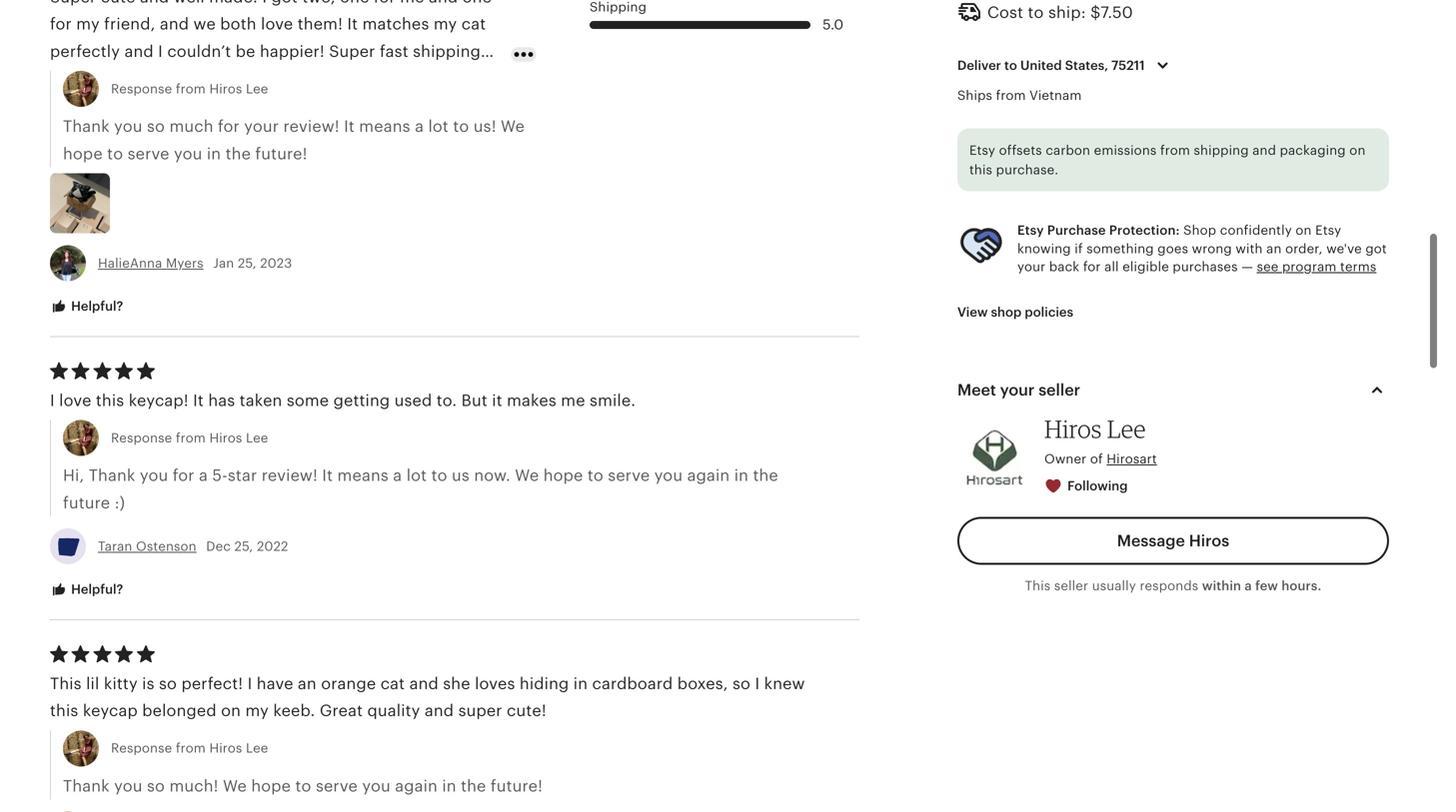Task type: locate. For each thing, give the bounding box(es) containing it.
hiros up much!
[[209, 741, 242, 756]]

knew
[[764, 675, 805, 693]]

from right emissions
[[1161, 143, 1190, 158]]

0 vertical spatial helpful?
[[68, 299, 123, 314]]

helpful? button down taran
[[35, 572, 138, 609]]

super
[[458, 702, 502, 720]]

0 horizontal spatial future!
[[255, 145, 307, 163]]

great
[[320, 702, 363, 720]]

response from hiros lee for much
[[111, 81, 268, 96]]

response up much
[[111, 81, 172, 96]]

meet
[[958, 381, 996, 399]]

helpful? button
[[35, 288, 138, 325], [35, 572, 138, 609]]

1 vertical spatial lot
[[407, 467, 427, 485]]

1 vertical spatial this
[[96, 392, 124, 410]]

both
[[220, 15, 257, 33]]

this left purchase.
[[970, 163, 993, 178]]

0 vertical spatial lot
[[428, 118, 449, 136]]

the
[[226, 145, 251, 163], [753, 467, 779, 485], [461, 778, 486, 796]]

from
[[176, 81, 206, 96], [996, 88, 1026, 103], [1161, 143, 1190, 158], [176, 431, 206, 446], [176, 741, 206, 756]]

response from hiros lee up much
[[111, 81, 268, 96]]

on right packaging
[[1350, 143, 1366, 158]]

1 horizontal spatial one
[[462, 0, 492, 6]]

on
[[1350, 143, 1366, 158], [1296, 223, 1312, 238], [221, 702, 241, 720]]

1 vertical spatial response from hiros lee
[[111, 431, 268, 446]]

means down the fast
[[359, 118, 411, 136]]

an
[[1267, 241, 1282, 256], [298, 675, 317, 693]]

0 horizontal spatial me
[[400, 0, 424, 6]]

lee down taken
[[246, 431, 268, 446]]

1 vertical spatial response
[[111, 431, 172, 446]]

we right now.
[[515, 467, 539, 485]]

to.
[[437, 392, 457, 410]]

1 vertical spatial this
[[50, 675, 82, 693]]

confidently
[[1220, 223, 1292, 238]]

cat inside 'this lil kitty is so perfect! i have an orange cat and she loves hiding in cardboard boxes, so i knew this keycap belonged on my keeb. great quality and super cute!'
[[381, 675, 405, 693]]

cat inside super cute and well made! i got two, one for me and one for my friend, and we both love them! it matches my cat perfectly and i couldn't be happier! super fast shipping too!
[[462, 15, 486, 33]]

1 vertical spatial your
[[1018, 259, 1046, 274]]

got up the terms
[[1366, 241, 1387, 256]]

belonged
[[142, 702, 217, 720]]

2 vertical spatial we
[[223, 778, 247, 796]]

hiros up owner
[[1045, 414, 1102, 444]]

etsy left offsets
[[970, 143, 996, 158]]

0 vertical spatial this
[[970, 163, 993, 178]]

etsy for etsy offsets carbon emissions from shipping and packaging on this purchase.
[[970, 143, 996, 158]]

two,
[[302, 0, 336, 6]]

deliver to united states, 75211 button
[[943, 44, 1190, 86]]

hope right much!
[[251, 778, 291, 796]]

this left keycap
[[50, 702, 78, 720]]

means
[[359, 118, 411, 136], [337, 467, 389, 485]]

hiding
[[520, 675, 569, 693]]

1 vertical spatial on
[[1296, 223, 1312, 238]]

seller left the usually
[[1054, 579, 1089, 594]]

and up "friend,"
[[140, 0, 169, 6]]

0 horizontal spatial shipping
[[413, 42, 481, 60]]

response from hiros lee up 5-
[[111, 431, 268, 446]]

1 vertical spatial again
[[395, 778, 438, 796]]

this
[[1025, 579, 1051, 594], [50, 675, 82, 693]]

order,
[[1286, 241, 1323, 256]]

0 vertical spatial on
[[1350, 143, 1366, 158]]

25, right dec
[[234, 539, 253, 554]]

hiros lee image
[[958, 420, 1033, 495]]

and down "friend,"
[[124, 42, 154, 60]]

in
[[207, 145, 221, 163], [734, 467, 749, 485], [574, 675, 588, 693], [442, 778, 457, 796]]

my
[[76, 15, 100, 33], [434, 15, 457, 33], [245, 702, 269, 720]]

1 vertical spatial the
[[753, 467, 779, 485]]

1 vertical spatial helpful? button
[[35, 572, 138, 609]]

0 vertical spatial your
[[244, 118, 279, 136]]

means down getting
[[337, 467, 389, 485]]

0 vertical spatial review!
[[283, 118, 340, 136]]

taran
[[98, 539, 132, 554]]

seller inside meet your seller dropdown button
[[1039, 381, 1081, 399]]

serve down great
[[316, 778, 358, 796]]

response from hiros lee up much!
[[111, 741, 268, 756]]

0 vertical spatial me
[[400, 0, 424, 6]]

0 vertical spatial helpful? button
[[35, 288, 138, 325]]

now.
[[474, 467, 511, 485]]

0 horizontal spatial etsy
[[970, 143, 996, 158]]

happier!
[[260, 42, 325, 60]]

it
[[347, 15, 358, 33], [344, 118, 355, 136], [193, 392, 204, 410], [322, 467, 333, 485]]

1 vertical spatial shipping
[[1194, 143, 1249, 158]]

lee
[[246, 81, 268, 96], [1107, 414, 1146, 444], [246, 431, 268, 446], [246, 741, 268, 756]]

my inside 'this lil kitty is so perfect! i have an orange cat and she loves hiding in cardboard boxes, so i knew this keycap belonged on my keeb. great quality and super cute!'
[[245, 702, 269, 720]]

from up much!
[[176, 741, 206, 756]]

0 vertical spatial thank
[[63, 118, 110, 136]]

1 horizontal spatial future!
[[491, 778, 543, 796]]

0 horizontal spatial one
[[340, 0, 369, 6]]

1 vertical spatial love
[[59, 392, 91, 410]]

0 horizontal spatial this
[[50, 702, 78, 720]]

etsy up we've
[[1316, 223, 1342, 238]]

me left smile.
[[561, 392, 585, 410]]

etsy
[[970, 143, 996, 158], [1018, 223, 1044, 238], [1316, 223, 1342, 238]]

helpful?
[[68, 299, 123, 314], [68, 582, 123, 597]]

1 helpful? from the top
[[68, 299, 123, 314]]

1 horizontal spatial again
[[687, 467, 730, 485]]

perfectly
[[50, 42, 120, 60]]

lee up thank you so much! we hope to serve you again in the future!
[[246, 741, 268, 756]]

1 vertical spatial thank
[[89, 467, 135, 485]]

helpful? for 2nd helpful? button from the bottom of the page
[[68, 299, 123, 314]]

shipping right the fast
[[413, 42, 481, 60]]

this for this seller usually responds within a few hours.
[[1025, 579, 1051, 594]]

review! inside the hi, thank you for a 5-star review! it means a lot to us now. we hope to serve you again in the future :)
[[262, 467, 318, 485]]

seller up hiros lee owner of hirosart
[[1039, 381, 1081, 399]]

an up keeb.
[[298, 675, 317, 693]]

response for much
[[111, 81, 172, 96]]

1 vertical spatial got
[[1366, 241, 1387, 256]]

thank for thank you so much! we hope to serve you again in the future!
[[63, 778, 110, 796]]

got left two,
[[271, 0, 298, 6]]

hiros down the "has" on the left of page
[[209, 431, 242, 446]]

25, right jan
[[238, 256, 257, 271]]

2 one from the left
[[462, 0, 492, 6]]

love up "hi,"
[[59, 392, 91, 410]]

25, for jan
[[238, 256, 257, 271]]

to inside dropdown button
[[1005, 58, 1017, 73]]

got inside super cute and well made! i got two, one for me and one for my friend, and we both love them! it matches my cat perfectly and i couldn't be happier! super fast shipping too!
[[271, 0, 298, 6]]

helpful? down halieanna
[[68, 299, 123, 314]]

ostenson
[[136, 539, 197, 554]]

owner
[[1045, 452, 1087, 467]]

for left all
[[1083, 259, 1101, 274]]

this left lil
[[50, 675, 82, 693]]

1 horizontal spatial cat
[[462, 15, 486, 33]]

1 horizontal spatial this
[[1025, 579, 1051, 594]]

policies
[[1025, 305, 1074, 320]]

with
[[1236, 241, 1263, 256]]

and up matches at top
[[429, 0, 458, 6]]

1 horizontal spatial etsy
[[1018, 223, 1044, 238]]

0 horizontal spatial this
[[50, 675, 82, 693]]

0 horizontal spatial love
[[59, 392, 91, 410]]

thank down too!
[[63, 118, 110, 136]]

1 response from the top
[[111, 81, 172, 96]]

3 response from the top
[[111, 741, 172, 756]]

3 response from hiros lee from the top
[[111, 741, 268, 756]]

thank inside thank you so much for your review! it means a lot to us! we hope to serve you in the future!
[[63, 118, 110, 136]]

1 vertical spatial future!
[[491, 778, 543, 796]]

2 helpful? from the top
[[68, 582, 123, 597]]

this inside 'this lil kitty is so perfect! i have an orange cat and she loves hiding in cardboard boxes, so i knew this keycap belonged on my keeb. great quality and super cute!'
[[50, 702, 78, 720]]

from inside etsy offsets carbon emissions from shipping and packaging on this purchase.
[[1161, 143, 1190, 158]]

0 vertical spatial again
[[687, 467, 730, 485]]

serve inside the hi, thank you for a 5-star review! it means a lot to us now. we hope to serve you again in the future :)
[[608, 467, 650, 485]]

terms
[[1341, 259, 1377, 274]]

0 horizontal spatial cat
[[381, 675, 405, 693]]

0 horizontal spatial hope
[[63, 145, 103, 163]]

this inside 'this lil kitty is so perfect! i have an orange cat and she loves hiding in cardboard boxes, so i knew this keycap belonged on my keeb. great quality and super cute!'
[[50, 675, 82, 693]]

2 horizontal spatial etsy
[[1316, 223, 1342, 238]]

us
[[452, 467, 470, 485]]

future!
[[255, 145, 307, 163], [491, 778, 543, 796]]

to up view details of this review photo by halieanna myers on the left top of page
[[107, 145, 123, 163]]

0 vertical spatial response
[[111, 81, 172, 96]]

hiros
[[209, 81, 242, 96], [1045, 414, 1102, 444], [209, 431, 242, 446], [1189, 533, 1230, 551], [209, 741, 242, 756]]

2 vertical spatial response from hiros lee
[[111, 741, 268, 756]]

0 horizontal spatial the
[[226, 145, 251, 163]]

2 horizontal spatial serve
[[608, 467, 650, 485]]

lot left the us!
[[428, 118, 449, 136]]

0 horizontal spatial got
[[271, 0, 298, 6]]

response from hiros lee for for
[[111, 431, 268, 446]]

0 horizontal spatial an
[[298, 675, 317, 693]]

serve down much
[[128, 145, 170, 163]]

2 horizontal spatial this
[[970, 163, 993, 178]]

on down perfect! at the bottom of the page
[[221, 702, 241, 720]]

2022
[[257, 539, 288, 554]]

your right much
[[244, 118, 279, 136]]

hiros up 'within'
[[1189, 533, 1230, 551]]

serve down smile.
[[608, 467, 650, 485]]

0 vertical spatial the
[[226, 145, 251, 163]]

we right the us!
[[501, 118, 525, 136]]

so right the is
[[159, 675, 177, 693]]

response down the keycap!
[[111, 431, 172, 446]]

0 vertical spatial response from hiros lee
[[111, 81, 268, 96]]

5-
[[212, 467, 228, 485]]

1 vertical spatial hope
[[543, 467, 583, 485]]

etsy inside the "shop confidently on etsy knowing if something goes wrong with an order, we've got your back for all eligible purchases —"
[[1316, 223, 1342, 238]]

for inside thank you so much for your review! it means a lot to us! we hope to serve you in the future!
[[218, 118, 240, 136]]

0 horizontal spatial lot
[[407, 467, 427, 485]]

lot left the us
[[407, 467, 427, 485]]

1 vertical spatial cat
[[381, 675, 405, 693]]

my right matches at top
[[434, 15, 457, 33]]

it
[[492, 392, 503, 410]]

a
[[415, 118, 424, 136], [199, 467, 208, 485], [393, 467, 402, 485], [1245, 579, 1252, 594]]

your inside thank you so much for your review! it means a lot to us! we hope to serve you in the future!
[[244, 118, 279, 136]]

0 horizontal spatial super
[[50, 0, 96, 6]]

1 horizontal spatial love
[[261, 15, 293, 33]]

0 vertical spatial hope
[[63, 145, 103, 163]]

a left 'few'
[[1245, 579, 1252, 594]]

me inside super cute and well made! i got two, one for me and one for my friend, and we both love them! it matches my cat perfectly and i couldn't be happier! super fast shipping too!
[[400, 0, 424, 6]]

etsy purchase protection:
[[1018, 223, 1180, 238]]

1 vertical spatial means
[[337, 467, 389, 485]]

responds
[[1140, 579, 1199, 594]]

lee up hirosart
[[1107, 414, 1146, 444]]

0 vertical spatial love
[[261, 15, 293, 33]]

halieanna myers jan 25, 2023
[[98, 256, 292, 271]]

thank for thank you so much for your review! it means a lot to us! we hope to serve you in the future!
[[63, 118, 110, 136]]

etsy up knowing
[[1018, 223, 1044, 238]]

it inside super cute and well made! i got two, one for me and one for my friend, and we both love them! it matches my cat perfectly and i couldn't be happier! super fast shipping too!
[[347, 15, 358, 33]]

keycap!
[[129, 392, 189, 410]]

to
[[1028, 4, 1044, 22], [1005, 58, 1017, 73], [453, 118, 469, 136], [107, 145, 123, 163], [431, 467, 447, 485], [588, 467, 604, 485], [295, 778, 311, 796]]

1 response from hiros lee from the top
[[111, 81, 268, 96]]

my down have
[[245, 702, 269, 720]]

1 vertical spatial an
[[298, 675, 317, 693]]

an up see
[[1267, 241, 1282, 256]]

your right meet
[[1000, 381, 1035, 399]]

your down knowing
[[1018, 259, 1046, 274]]

helpful? down taran
[[68, 582, 123, 597]]

review! down happier!
[[283, 118, 340, 136]]

1 horizontal spatial lot
[[428, 118, 449, 136]]

1 horizontal spatial the
[[461, 778, 486, 796]]

hirosart
[[1107, 452, 1157, 467]]

2 vertical spatial this
[[50, 702, 78, 720]]

love up happier!
[[261, 15, 293, 33]]

so left much
[[147, 118, 165, 136]]

2 vertical spatial thank
[[63, 778, 110, 796]]

to down keeb.
[[295, 778, 311, 796]]

and left packaging
[[1253, 143, 1277, 158]]

eligible
[[1123, 259, 1169, 274]]

this left the keycap!
[[96, 392, 124, 410]]

0 vertical spatial 25,
[[238, 256, 257, 271]]

1 vertical spatial 25,
[[234, 539, 253, 554]]

2 vertical spatial response
[[111, 741, 172, 756]]

this left the usually
[[1025, 579, 1051, 594]]

super left the fast
[[329, 42, 375, 60]]

for right much
[[218, 118, 240, 136]]

from up much
[[176, 81, 206, 96]]

0 horizontal spatial serve
[[128, 145, 170, 163]]

1 vertical spatial we
[[515, 467, 539, 485]]

usually
[[1092, 579, 1136, 594]]

1 horizontal spatial me
[[561, 392, 585, 410]]

shipping up shop
[[1194, 143, 1249, 158]]

2 vertical spatial hope
[[251, 778, 291, 796]]

75211
[[1112, 58, 1145, 73]]

helpful? for first helpful? button from the bottom
[[68, 582, 123, 597]]

1 horizontal spatial my
[[245, 702, 269, 720]]

so right boxes,
[[733, 675, 751, 693]]

on up order,
[[1296, 223, 1312, 238]]

0 vertical spatial got
[[271, 0, 298, 6]]

thank up :)
[[89, 467, 135, 485]]

2 vertical spatial your
[[1000, 381, 1035, 399]]

to left "united"
[[1005, 58, 1017, 73]]

review! right 'star' at the bottom
[[262, 467, 318, 485]]

cat up quality
[[381, 675, 405, 693]]

2 horizontal spatial hope
[[543, 467, 583, 485]]

1 vertical spatial helpful?
[[68, 582, 123, 597]]

taken
[[240, 392, 282, 410]]

means inside the hi, thank you for a 5-star review! it means a lot to us now. we hope to serve you again in the future :)
[[337, 467, 389, 485]]

1 horizontal spatial on
[[1296, 223, 1312, 238]]

0 vertical spatial serve
[[128, 145, 170, 163]]

2 response from the top
[[111, 431, 172, 446]]

0 vertical spatial seller
[[1039, 381, 1081, 399]]

response for for
[[111, 431, 172, 446]]

super cute and well made! i got two, one for me and one for my friend, and we both love them! it matches my cat perfectly and i couldn't be happier! super fast shipping too!
[[50, 0, 492, 88]]

0 horizontal spatial again
[[395, 778, 438, 796]]

shop
[[991, 305, 1022, 320]]

2 vertical spatial serve
[[316, 778, 358, 796]]

view shop policies button
[[943, 294, 1089, 330]]

few
[[1256, 579, 1279, 594]]

response down keycap
[[111, 741, 172, 756]]

my up the perfectly
[[76, 15, 100, 33]]

this
[[970, 163, 993, 178], [96, 392, 124, 410], [50, 702, 78, 720]]

0 vertical spatial future!
[[255, 145, 307, 163]]

0 vertical spatial we
[[501, 118, 525, 136]]

2 vertical spatial on
[[221, 702, 241, 720]]

boxes,
[[678, 675, 728, 693]]

1 horizontal spatial got
[[1366, 241, 1387, 256]]

1 vertical spatial me
[[561, 392, 585, 410]]

them!
[[298, 15, 343, 33]]

hope right now.
[[543, 467, 583, 485]]

future! inside thank you so much for your review! it means a lot to us! we hope to serve you in the future!
[[255, 145, 307, 163]]

1 vertical spatial serve
[[608, 467, 650, 485]]

have
[[257, 675, 293, 693]]

lot inside thank you so much for your review! it means a lot to us! we hope to serve you in the future!
[[428, 118, 449, 136]]

super
[[50, 0, 96, 6], [329, 42, 375, 60]]

0 horizontal spatial on
[[221, 702, 241, 720]]

a left the us!
[[415, 118, 424, 136]]

1 horizontal spatial super
[[329, 42, 375, 60]]

2 vertical spatial the
[[461, 778, 486, 796]]

from for thank you so much! we hope to serve you again in the future!
[[176, 741, 206, 756]]

0 vertical spatial an
[[1267, 241, 1282, 256]]

quality
[[367, 702, 420, 720]]

0 vertical spatial cat
[[462, 15, 486, 33]]

2 helpful? button from the top
[[35, 572, 138, 609]]

hope up view details of this review photo by halieanna myers on the left top of page
[[63, 145, 103, 163]]

following button
[[1030, 468, 1145, 506]]

hope
[[63, 145, 103, 163], [543, 467, 583, 485], [251, 778, 291, 796]]

from for hi, thank you for a 5-star review! it means a lot to us now. we hope to serve you again in the future :)
[[176, 431, 206, 446]]

wrong
[[1192, 241, 1232, 256]]

2 response from hiros lee from the top
[[111, 431, 268, 446]]

thank you so much for your review! it means a lot to us! we hope to serve you in the future!
[[63, 118, 525, 163]]

response for much!
[[111, 741, 172, 756]]

we right much!
[[223, 778, 247, 796]]

kitty
[[104, 675, 138, 693]]

me up matches at top
[[400, 0, 424, 6]]

0 vertical spatial this
[[1025, 579, 1051, 594]]

lot inside the hi, thank you for a 5-star review! it means a lot to us now. we hope to serve you again in the future :)
[[407, 467, 427, 485]]

hiros for thank you so much! we hope to serve you again in the future!
[[209, 741, 242, 756]]

thank down keycap
[[63, 778, 110, 796]]

carbon
[[1046, 143, 1091, 158]]

1 helpful? button from the top
[[35, 288, 138, 325]]

from right ships
[[996, 88, 1026, 103]]

from down the keycap!
[[176, 431, 206, 446]]

for left 5-
[[173, 467, 195, 485]]

in inside 'this lil kitty is so perfect! i have an orange cat and she loves hiding in cardboard boxes, so i knew this keycap belonged on my keeb. great quality and super cute!'
[[574, 675, 588, 693]]

cat right matches at top
[[462, 15, 486, 33]]

etsy inside etsy offsets carbon emissions from shipping and packaging on this purchase.
[[970, 143, 996, 158]]

hours.
[[1282, 579, 1322, 594]]



Task type: describe. For each thing, give the bounding box(es) containing it.
got inside the "shop confidently on etsy knowing if something goes wrong with an order, we've got your back for all eligible purchases —"
[[1366, 241, 1387, 256]]

an inside 'this lil kitty is so perfect! i have an orange cat and she loves hiding in cardboard boxes, so i knew this keycap belonged on my keeb. great quality and super cute!'
[[298, 675, 317, 693]]

if
[[1075, 241, 1083, 256]]

but
[[461, 392, 488, 410]]

love inside super cute and well made! i got two, one for me and one for my friend, and we both love them! it matches my cat perfectly and i couldn't be happier! super fast shipping too!
[[261, 15, 293, 33]]

view
[[958, 305, 988, 320]]

deliver
[[958, 58, 1001, 73]]

and inside etsy offsets carbon emissions from shipping and packaging on this purchase.
[[1253, 143, 1277, 158]]

message hiros button
[[958, 518, 1389, 566]]

to left the us
[[431, 467, 447, 485]]

7.50
[[1101, 4, 1133, 22]]

cardboard
[[592, 675, 673, 693]]

view shop policies
[[958, 305, 1074, 320]]

loves
[[475, 675, 515, 693]]

shipping inside etsy offsets carbon emissions from shipping and packaging on this purchase.
[[1194, 143, 1249, 158]]

0 horizontal spatial my
[[76, 15, 100, 33]]

from for thank you so much for your review! it means a lot to us! we hope to serve you in the future!
[[176, 81, 206, 96]]

1 horizontal spatial hope
[[251, 778, 291, 796]]

it inside the hi, thank you for a 5-star review! it means a lot to us now. we hope to serve you again in the future :)
[[322, 467, 333, 485]]

halieanna
[[98, 256, 162, 271]]

a left 5-
[[199, 467, 208, 485]]

review! inside thank you so much for your review! it means a lot to us! we hope to serve you in the future!
[[283, 118, 340, 136]]

ship:
[[1049, 4, 1086, 22]]

0 vertical spatial super
[[50, 0, 96, 6]]

your inside the "shop confidently on etsy knowing if something goes wrong with an order, we've got your back for all eligible purchases —"
[[1018, 259, 1046, 274]]

knowing
[[1018, 241, 1071, 256]]

etsy for etsy purchase protection:
[[1018, 223, 1044, 238]]

view details of this review photo by halieanna myers image
[[50, 173, 110, 233]]

emissions
[[1094, 143, 1157, 158]]

message hiros
[[1117, 533, 1230, 551]]

within
[[1202, 579, 1242, 594]]

25, for dec
[[234, 539, 253, 554]]

this inside etsy offsets carbon emissions from shipping and packaging on this purchase.
[[970, 163, 993, 178]]

hope inside the hi, thank you for a 5-star review! it means a lot to us now. we hope to serve you again in the future :)
[[543, 467, 583, 485]]

hi, thank you for a 5-star review! it means a lot to us now. we hope to serve you again in the future :)
[[63, 467, 779, 512]]

cute!
[[507, 702, 547, 720]]

i love this keycap! it has taken some getting used to. but it makes me smile.
[[50, 392, 636, 410]]

and down well
[[160, 15, 189, 33]]

etsy offsets carbon emissions from shipping and packaging on this purchase.
[[970, 143, 1366, 178]]

response from hiros lee for much!
[[111, 741, 268, 756]]

meet your seller
[[958, 381, 1081, 399]]

vietnam
[[1030, 88, 1082, 103]]

taran ostenson dec 25, 2022
[[98, 539, 288, 554]]

to left the us!
[[453, 118, 469, 136]]

this lil kitty is so perfect! i have an orange cat and she loves hiding in cardboard boxes, so i knew this keycap belonged on my keeb. great quality and super cute!
[[50, 675, 805, 720]]

cost to ship: $ 7.50
[[988, 4, 1133, 22]]

goes
[[1158, 241, 1189, 256]]

serve inside thank you so much for your review! it means a lot to us! we hope to serve you in the future!
[[128, 145, 170, 163]]

1 vertical spatial seller
[[1054, 579, 1089, 594]]

means inside thank you so much for your review! it means a lot to us! we hope to serve you in the future!
[[359, 118, 411, 136]]

this for this lil kitty is so perfect! i have an orange cat and she loves hiding in cardboard boxes, so i knew this keycap belonged on my keeb. great quality and super cute!
[[50, 675, 82, 693]]

a left the us
[[393, 467, 402, 485]]

following
[[1068, 479, 1128, 494]]

2 horizontal spatial my
[[434, 15, 457, 33]]

united
[[1021, 58, 1062, 73]]

offsets
[[999, 143, 1042, 158]]

lee for thank you so much for your review! it means a lot to us! we hope to serve you in the future!
[[246, 81, 268, 96]]

jan
[[213, 256, 234, 271]]

hiros inside hiros lee owner of hirosart
[[1045, 414, 1102, 444]]

keycap
[[83, 702, 138, 720]]

see program terms link
[[1257, 259, 1377, 274]]

ships from vietnam
[[958, 88, 1082, 103]]

on inside etsy offsets carbon emissions from shipping and packaging on this purchase.
[[1350, 143, 1366, 158]]

meet your seller button
[[940, 366, 1407, 414]]

shop
[[1184, 223, 1217, 238]]

of
[[1090, 452, 1103, 467]]

hi,
[[63, 467, 84, 485]]

this seller usually responds within a few hours.
[[1025, 579, 1322, 594]]

an inside the "shop confidently on etsy knowing if something goes wrong with an order, we've got your back for all eligible purchases —"
[[1267, 241, 1282, 256]]

in inside the hi, thank you for a 5-star review! it means a lot to us now. we hope to serve you again in the future :)
[[734, 467, 749, 485]]

to right cost
[[1028, 4, 1044, 22]]

a inside thank you so much for your review! it means a lot to us! we hope to serve you in the future!
[[415, 118, 424, 136]]

for up the perfectly
[[50, 15, 72, 33]]

so left much!
[[147, 778, 165, 796]]

couldn't
[[167, 42, 231, 60]]

too!
[[50, 70, 81, 88]]

thank you so much! we hope to serve you again in the future!
[[63, 778, 543, 796]]

$
[[1091, 4, 1101, 22]]

fast
[[380, 42, 409, 60]]

be
[[236, 42, 255, 60]]

1 horizontal spatial serve
[[316, 778, 358, 796]]

made!
[[209, 0, 258, 6]]

and down she
[[425, 702, 454, 720]]

hiros inside button
[[1189, 533, 1230, 551]]

it inside thank you so much for your review! it means a lot to us! we hope to serve you in the future!
[[344, 118, 355, 136]]

lee for hi, thank you for a 5-star review! it means a lot to us now. we hope to serve you again in the future :)
[[246, 431, 268, 446]]

1 one from the left
[[340, 0, 369, 6]]

on inside the "shop confidently on etsy knowing if something goes wrong with an order, we've got your back for all eligible purchases —"
[[1296, 223, 1312, 238]]

some
[[287, 392, 329, 410]]

to down smile.
[[588, 467, 604, 485]]

perfect!
[[181, 675, 243, 693]]

hirosart link
[[1107, 452, 1157, 467]]

for inside the hi, thank you for a 5-star review! it means a lot to us now. we hope to serve you again in the future :)
[[173, 467, 195, 485]]

we inside the hi, thank you for a 5-star review! it means a lot to us now. we hope to serve you again in the future :)
[[515, 467, 539, 485]]

and left she
[[409, 675, 439, 693]]

for up matches at top
[[374, 0, 396, 6]]

2023
[[260, 256, 292, 271]]

halieanna myers link
[[98, 256, 204, 271]]

see
[[1257, 259, 1279, 274]]

the inside the hi, thank you for a 5-star review! it means a lot to us now. we hope to serve you again in the future :)
[[753, 467, 779, 485]]

has
[[208, 392, 235, 410]]

purchase.
[[996, 163, 1059, 178]]

lil
[[86, 675, 99, 693]]

is
[[142, 675, 155, 693]]

so inside thank you so much for your review! it means a lot to us! we hope to serve you in the future!
[[147, 118, 165, 136]]

your inside dropdown button
[[1000, 381, 1035, 399]]

thank inside the hi, thank you for a 5-star review! it means a lot to us now. we hope to serve you again in the future :)
[[89, 467, 135, 485]]

used
[[394, 392, 432, 410]]

we've
[[1327, 241, 1362, 256]]

5.0
[[823, 17, 844, 33]]

the inside thank you so much for your review! it means a lot to us! we hope to serve you in the future!
[[226, 145, 251, 163]]

in inside thank you so much for your review! it means a lot to us! we hope to serve you in the future!
[[207, 145, 221, 163]]

getting
[[333, 392, 390, 410]]

see program terms
[[1257, 259, 1377, 274]]

lee inside hiros lee owner of hirosart
[[1107, 414, 1146, 444]]

—
[[1242, 259, 1254, 274]]

on inside 'this lil kitty is so perfect! i have an orange cat and she loves hiding in cardboard boxes, so i knew this keycap belonged on my keeb. great quality and super cute!'
[[221, 702, 241, 720]]

states,
[[1065, 58, 1109, 73]]

shipping inside super cute and well made! i got two, one for me and one for my friend, and we both love them! it matches my cat perfectly and i couldn't be happier! super fast shipping too!
[[413, 42, 481, 60]]

we
[[193, 15, 216, 33]]

she
[[443, 675, 470, 693]]

smile.
[[590, 392, 636, 410]]

future
[[63, 494, 110, 512]]

hiros for thank you so much for your review! it means a lot to us! we hope to serve you in the future!
[[209, 81, 242, 96]]

purchase
[[1047, 223, 1106, 238]]

we inside thank you so much for your review! it means a lot to us! we hope to serve you in the future!
[[501, 118, 525, 136]]

lee for thank you so much! we hope to serve you again in the future!
[[246, 741, 268, 756]]

much!
[[169, 778, 218, 796]]

1 horizontal spatial this
[[96, 392, 124, 410]]

purchases
[[1173, 259, 1238, 274]]

us!
[[474, 118, 496, 136]]

for inside the "shop confidently on etsy knowing if something goes wrong with an order, we've got your back for all eligible purchases —"
[[1083, 259, 1101, 274]]

hiros lee owner of hirosart
[[1045, 414, 1157, 467]]

:)
[[115, 494, 125, 512]]

ships
[[958, 88, 993, 103]]

hope inside thank you so much for your review! it means a lot to us! we hope to serve you in the future!
[[63, 145, 103, 163]]

friend,
[[104, 15, 155, 33]]

deliver to united states, 75211
[[958, 58, 1145, 73]]

program
[[1282, 259, 1337, 274]]

hiros for hi, thank you for a 5-star review! it means a lot to us now. we hope to serve you again in the future :)
[[209, 431, 242, 446]]

again inside the hi, thank you for a 5-star review! it means a lot to us now. we hope to serve you again in the future :)
[[687, 467, 730, 485]]



Task type: vqa. For each thing, say whether or not it's contained in the screenshot.
"cute!"
yes



